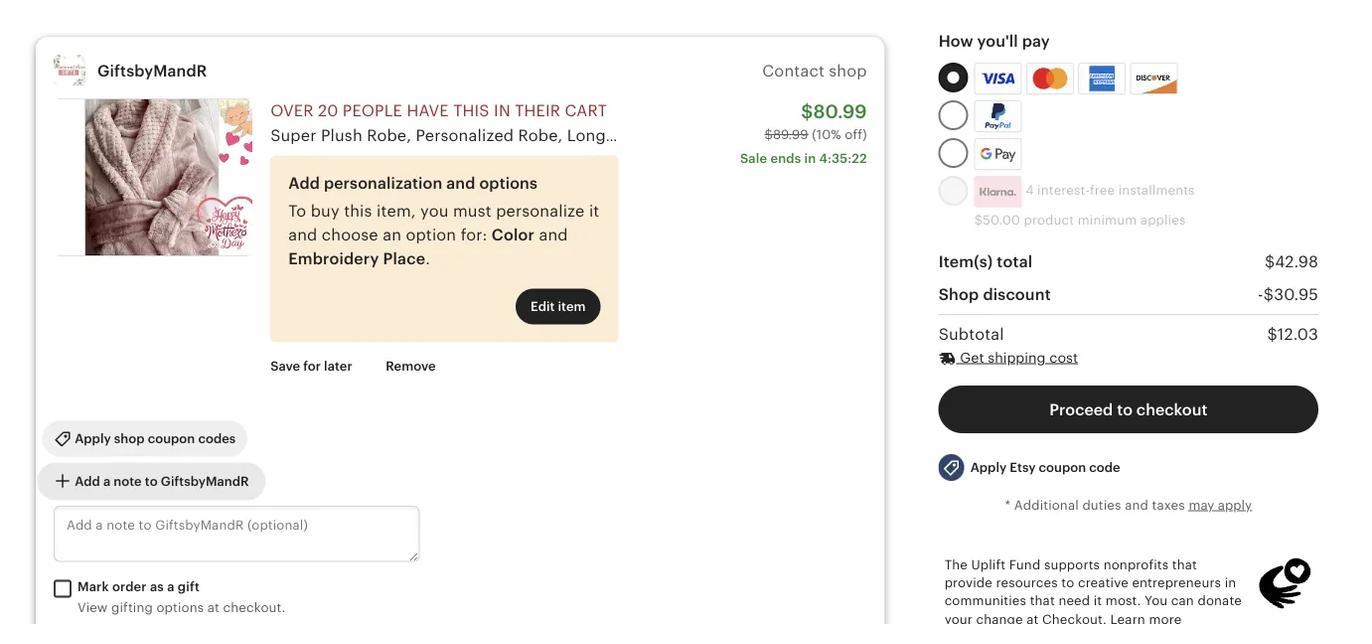 Task type: describe. For each thing, give the bounding box(es) containing it.
entrepreneurs
[[1132, 575, 1221, 590]]

super plush robe, personalized robe, long embroidered bathrobe link
[[270, 127, 786, 145]]

item(s) total
[[939, 253, 1033, 270]]

to inside button
[[1117, 401, 1133, 418]]

shop discount
[[939, 286, 1051, 303]]

it inside to buy this item, you must personalize it and choose an option for:
[[589, 202, 600, 220]]

note
[[114, 473, 142, 488]]

subtotal
[[939, 325, 1005, 343]]

-
[[1258, 286, 1264, 303]]

ends
[[771, 151, 801, 165]]

item
[[558, 299, 586, 314]]

embroidered
[[610, 127, 711, 145]]

for:
[[461, 226, 487, 244]]

donate
[[1198, 593, 1242, 608]]

discount
[[983, 286, 1051, 303]]

shop for contact
[[829, 62, 867, 80]]

in inside the uplift fund supports nonprofits that provide resources to creative entrepreneurs in communities that need it most. you can donate your change at checkout.
[[1225, 575, 1237, 590]]

over
[[270, 102, 314, 119]]

taxes
[[1152, 498, 1185, 512]]

.
[[425, 250, 430, 268]]

coupon for shop
[[148, 431, 195, 445]]

this inside to buy this item, you must personalize it and choose an option for:
[[344, 202, 372, 220]]

coupon for etsy
[[1039, 460, 1086, 475]]

$50.00 product minimum applies
[[975, 212, 1186, 227]]

your
[[945, 612, 973, 625]]

communities
[[945, 593, 1027, 608]]

over 20 people have this in their cart super plush robe, personalized robe, long embroidered bathrobe
[[270, 102, 786, 145]]

$ for 80.99
[[801, 101, 813, 122]]

codes
[[198, 431, 236, 445]]

$ for 12.03
[[1268, 325, 1278, 343]]

apply for apply etsy coupon code
[[971, 460, 1007, 475]]

mark order as a gift view gifting options at checkout.
[[78, 579, 286, 615]]

* additional duties and taxes may apply
[[1005, 498, 1252, 512]]

save for later button
[[256, 348, 367, 384]]

you'll
[[977, 32, 1018, 50]]

paypal image
[[978, 104, 1019, 129]]

additional
[[1015, 498, 1079, 512]]

minimum
[[1078, 212, 1137, 227]]

view
[[78, 600, 108, 615]]

the
[[945, 557, 968, 572]]

people
[[343, 102, 402, 119]]

as
[[150, 579, 164, 594]]

long
[[567, 127, 606, 145]]

change
[[976, 612, 1023, 625]]

apply etsy coupon code button
[[924, 445, 1136, 490]]

visa image
[[982, 70, 1015, 88]]

save for later
[[270, 359, 352, 374]]

interest-
[[1038, 183, 1090, 198]]

4
[[1026, 183, 1034, 198]]

20
[[318, 102, 338, 119]]

to inside 'dropdown button'
[[145, 473, 158, 488]]

duties
[[1083, 498, 1122, 512]]

shop
[[939, 286, 979, 303]]

pay
[[1022, 32, 1050, 50]]

0 horizontal spatial that
[[1030, 593, 1055, 608]]

proceed to checkout button
[[939, 386, 1319, 433]]

for
[[303, 359, 321, 374]]

may apply button
[[1189, 496, 1252, 514]]

pay in 4 installments image
[[975, 176, 1022, 208]]

super
[[270, 127, 317, 145]]

0 vertical spatial that
[[1172, 557, 1197, 572]]

0 vertical spatial giftsbymandr
[[97, 62, 207, 80]]

apply etsy coupon code
[[971, 460, 1121, 475]]

(10%
[[812, 127, 842, 141]]

add a note to giftsbymandr button
[[39, 463, 264, 500]]

and up must
[[447, 174, 476, 192]]

checkout.
[[223, 600, 286, 615]]

choose
[[322, 226, 378, 244]]

89.99
[[773, 127, 809, 141]]

get
[[960, 349, 984, 365]]

nonprofits
[[1104, 557, 1169, 572]]

42.98
[[1275, 253, 1319, 270]]

you
[[1145, 593, 1168, 608]]

must
[[453, 202, 492, 220]]

$ for 42.98
[[1265, 253, 1275, 270]]

google pay image
[[976, 139, 1021, 169]]

you
[[420, 202, 449, 220]]

- $ 30.95
[[1258, 286, 1319, 303]]

cart
[[565, 102, 607, 119]]

gift
[[178, 579, 200, 594]]

to
[[288, 202, 306, 220]]

american express image
[[1081, 66, 1123, 92]]

code
[[1090, 460, 1121, 475]]

color
[[492, 226, 535, 244]]

get shipping cost button
[[939, 348, 1078, 368]]

need
[[1059, 593, 1090, 608]]

a inside 'dropdown button'
[[103, 473, 110, 488]]

in inside over 20 people have this in their cart super plush robe, personalized robe, long embroidered bathrobe
[[494, 102, 511, 119]]

edit item
[[531, 299, 586, 314]]

at inside mark order as a gift view gifting options at checkout.
[[207, 600, 220, 615]]

giftsbymandr image
[[54, 55, 85, 87]]



Task type: locate. For each thing, give the bounding box(es) containing it.
creative
[[1078, 575, 1129, 590]]

0 horizontal spatial in
[[494, 102, 511, 119]]

item,
[[377, 202, 416, 220]]

add for add personalization and options
[[288, 174, 320, 192]]

0 horizontal spatial this
[[344, 202, 372, 220]]

add a note to giftsbymandr
[[72, 473, 249, 488]]

provide
[[945, 575, 993, 590]]

in inside $ 80.99 $ 89.99 (10% off) sale ends in 4:35:22
[[804, 151, 816, 165]]

options up personalize
[[479, 174, 538, 192]]

1 horizontal spatial at
[[1027, 612, 1039, 625]]

1 vertical spatial it
[[1094, 593, 1102, 608]]

their
[[515, 102, 561, 119]]

apply
[[75, 431, 111, 445], [971, 460, 1007, 475]]

bathrobe
[[715, 127, 786, 145]]

0 horizontal spatial to
[[145, 473, 158, 488]]

robe, down people
[[367, 127, 411, 145]]

apply shop coupon codes button
[[39, 420, 251, 457]]

2 robe, from the left
[[518, 127, 563, 145]]

order
[[112, 579, 147, 594]]

0 vertical spatial apply
[[75, 431, 111, 445]]

options inside mark order as a gift view gifting options at checkout.
[[156, 600, 204, 615]]

1 vertical spatial apply
[[971, 460, 1007, 475]]

and left the taxes
[[1125, 498, 1149, 512]]

apply shop coupon codes
[[72, 431, 236, 445]]

an
[[383, 226, 402, 244]]

most.
[[1106, 593, 1141, 608]]

1 vertical spatial add
[[75, 473, 100, 488]]

Add a note to GiftsbyMandR (optional) text field
[[54, 506, 420, 562]]

option
[[406, 226, 456, 244]]

0 vertical spatial this
[[453, 102, 490, 119]]

mark
[[78, 579, 109, 594]]

a inside mark order as a gift view gifting options at checkout.
[[167, 579, 175, 594]]

2 vertical spatial in
[[1225, 575, 1237, 590]]

0 horizontal spatial robe,
[[367, 127, 411, 145]]

0 vertical spatial to
[[1117, 401, 1133, 418]]

get shipping cost
[[957, 349, 1078, 365]]

add for add a note to giftsbymandr
[[75, 473, 100, 488]]

1 horizontal spatial add
[[288, 174, 320, 192]]

giftsbymandr inside 'dropdown button'
[[161, 473, 249, 488]]

the uplift fund supports nonprofits that provide resources to creative entrepreneurs in communities that need it most. you can donate your change at checkout.
[[945, 557, 1242, 625]]

$ 12.03
[[1268, 325, 1319, 343]]

2 vertical spatial to
[[1062, 575, 1075, 590]]

applies
[[1141, 212, 1186, 227]]

1 vertical spatial giftsbymandr
[[161, 473, 249, 488]]

1 horizontal spatial robe,
[[518, 127, 563, 145]]

how
[[939, 32, 974, 50]]

options
[[479, 174, 538, 192], [156, 600, 204, 615]]

contact
[[763, 62, 825, 80]]

1 horizontal spatial options
[[479, 174, 538, 192]]

0 horizontal spatial shop
[[114, 431, 145, 445]]

0 horizontal spatial at
[[207, 600, 220, 615]]

total
[[997, 253, 1033, 270]]

resources
[[996, 575, 1058, 590]]

robe, down their
[[518, 127, 563, 145]]

proceed
[[1050, 401, 1113, 418]]

a right as
[[167, 579, 175, 594]]

add up to at the left top
[[288, 174, 320, 192]]

30.95
[[1274, 286, 1319, 303]]

mastercard image
[[1029, 66, 1071, 92]]

0 vertical spatial in
[[494, 102, 511, 119]]

and inside to buy this item, you must personalize it and choose an option for:
[[288, 226, 317, 244]]

0 vertical spatial coupon
[[148, 431, 195, 445]]

that down resources
[[1030, 593, 1055, 608]]

*
[[1005, 498, 1011, 512]]

and inside color and embroidery place .
[[539, 226, 568, 244]]

off)
[[845, 127, 867, 141]]

item(s)
[[939, 253, 993, 270]]

free
[[1090, 183, 1115, 198]]

1 horizontal spatial shop
[[829, 62, 867, 80]]

0 horizontal spatial it
[[589, 202, 600, 220]]

checkout
[[1137, 401, 1208, 418]]

this up personalized
[[453, 102, 490, 119]]

it inside the uplift fund supports nonprofits that provide resources to creative entrepreneurs in communities that need it most. you can donate your change at checkout.
[[1094, 593, 1102, 608]]

1 vertical spatial coupon
[[1039, 460, 1086, 475]]

and down to at the left top
[[288, 226, 317, 244]]

shop up note
[[114, 431, 145, 445]]

it right personalize
[[589, 202, 600, 220]]

personalize
[[496, 202, 585, 220]]

$ up the - $ 30.95 on the right top
[[1265, 253, 1275, 270]]

a left note
[[103, 473, 110, 488]]

$ up sale on the right top of the page
[[765, 127, 773, 141]]

0 vertical spatial it
[[589, 202, 600, 220]]

shop for apply
[[114, 431, 145, 445]]

apply left etsy
[[971, 460, 1007, 475]]

that
[[1172, 557, 1197, 572], [1030, 593, 1055, 608]]

1 horizontal spatial it
[[1094, 593, 1102, 608]]

to down supports
[[1062, 575, 1075, 590]]

a
[[103, 473, 110, 488], [167, 579, 175, 594]]

shop up 80.99
[[829, 62, 867, 80]]

1 vertical spatial a
[[167, 579, 175, 594]]

1 vertical spatial shop
[[114, 431, 145, 445]]

coupon right etsy
[[1039, 460, 1086, 475]]

1 horizontal spatial this
[[453, 102, 490, 119]]

giftsbymandr right the giftsbymandr image
[[97, 62, 207, 80]]

$ down the $ 42.98 at the top right of the page
[[1264, 286, 1274, 303]]

at inside the uplift fund supports nonprofits that provide resources to creative entrepreneurs in communities that need it most. you can donate your change at checkout.
[[1027, 612, 1039, 625]]

that up the entrepreneurs
[[1172, 557, 1197, 572]]

place
[[383, 250, 425, 268]]

add inside 'dropdown button'
[[75, 473, 100, 488]]

1 horizontal spatial in
[[804, 151, 816, 165]]

shipping
[[988, 349, 1046, 365]]

1 horizontal spatial a
[[167, 579, 175, 594]]

coupon up add a note to giftsbymandr
[[148, 431, 195, 445]]

$
[[801, 101, 813, 122], [765, 127, 773, 141], [1265, 253, 1275, 270], [1264, 286, 1274, 303], [1268, 325, 1278, 343]]

1 horizontal spatial to
[[1062, 575, 1075, 590]]

supports
[[1044, 557, 1100, 572]]

in left their
[[494, 102, 511, 119]]

gifting
[[111, 600, 153, 615]]

edit item button
[[516, 289, 601, 325]]

coupon
[[148, 431, 195, 445], [1039, 460, 1086, 475]]

$50.00
[[975, 212, 1021, 227]]

0 horizontal spatial apply
[[75, 431, 111, 445]]

apply
[[1218, 498, 1252, 512]]

may
[[1189, 498, 1215, 512]]

1 vertical spatial this
[[344, 202, 372, 220]]

buy
[[311, 202, 340, 220]]

personalized
[[416, 127, 514, 145]]

apply up add a note to giftsbymandr 'dropdown button'
[[75, 431, 111, 445]]

1 vertical spatial to
[[145, 473, 158, 488]]

$ down the - $ 30.95 on the right top
[[1268, 325, 1278, 343]]

personalization
[[324, 174, 443, 192]]

shop inside dropdown button
[[114, 431, 145, 445]]

1 horizontal spatial coupon
[[1039, 460, 1086, 475]]

to inside the uplift fund supports nonprofits that provide resources to creative entrepreneurs in communities that need it most. you can donate your change at checkout.
[[1062, 575, 1075, 590]]

at left the checkout.
[[207, 600, 220, 615]]

it down creative
[[1094, 593, 1102, 608]]

2 horizontal spatial to
[[1117, 401, 1133, 418]]

embroidery
[[288, 250, 379, 268]]

checkout.
[[1043, 612, 1107, 625]]

proceed to checkout
[[1050, 401, 1208, 418]]

edit
[[531, 299, 555, 314]]

1 vertical spatial that
[[1030, 593, 1055, 608]]

uplift fund image
[[1257, 556, 1313, 611]]

$ up the 89.99 on the right top
[[801, 101, 813, 122]]

0 horizontal spatial a
[[103, 473, 110, 488]]

to right note
[[145, 473, 158, 488]]

options down gift
[[156, 600, 204, 615]]

1 vertical spatial options
[[156, 600, 204, 615]]

1 horizontal spatial apply
[[971, 460, 1007, 475]]

in up the donate in the bottom right of the page
[[1225, 575, 1237, 590]]

0 vertical spatial options
[[479, 174, 538, 192]]

1 vertical spatial in
[[804, 151, 816, 165]]

uplift
[[971, 557, 1006, 572]]

12.03
[[1278, 325, 1319, 343]]

this inside over 20 people have this in their cart super plush robe, personalized robe, long embroidered bathrobe
[[453, 102, 490, 119]]

how you'll pay
[[939, 32, 1050, 50]]

fund
[[1009, 557, 1041, 572]]

2 horizontal spatial in
[[1225, 575, 1237, 590]]

0 horizontal spatial coupon
[[148, 431, 195, 445]]

in
[[494, 102, 511, 119], [804, 151, 816, 165], [1225, 575, 1237, 590]]

add personalization and options
[[288, 174, 538, 192]]

in right 'ends'
[[804, 151, 816, 165]]

at right change
[[1027, 612, 1039, 625]]

1 robe, from the left
[[367, 127, 411, 145]]

super plush robe, personalized robe, long embroidered bathrobe image
[[54, 99, 253, 257]]

giftsbymandr down codes
[[161, 473, 249, 488]]

0 horizontal spatial add
[[75, 473, 100, 488]]

1 horizontal spatial that
[[1172, 557, 1197, 572]]

have
[[407, 102, 449, 119]]

0 vertical spatial a
[[103, 473, 110, 488]]

and
[[447, 174, 476, 192], [288, 226, 317, 244], [539, 226, 568, 244], [1125, 498, 1149, 512]]

0 horizontal spatial options
[[156, 600, 204, 615]]

apply for apply shop coupon codes
[[75, 431, 111, 445]]

sale
[[740, 151, 767, 165]]

and down personalize
[[539, 226, 568, 244]]

can
[[1172, 593, 1194, 608]]

etsy
[[1010, 460, 1036, 475]]

at
[[207, 600, 220, 615], [1027, 612, 1039, 625]]

to right proceed
[[1117, 401, 1133, 418]]

$ 42.98
[[1265, 253, 1319, 270]]

add left note
[[75, 473, 100, 488]]

save
[[270, 359, 300, 374]]

color and embroidery place .
[[288, 226, 568, 268]]

0 vertical spatial shop
[[829, 62, 867, 80]]

giftsbymandr link
[[97, 62, 207, 80]]

shop
[[829, 62, 867, 80], [114, 431, 145, 445]]

0 vertical spatial add
[[288, 174, 320, 192]]

plush
[[321, 127, 363, 145]]

this up choose
[[344, 202, 372, 220]]

discover image
[[1131, 67, 1179, 96]]

80.99
[[813, 101, 867, 122]]

add
[[288, 174, 320, 192], [75, 473, 100, 488]]



Task type: vqa. For each thing, say whether or not it's contained in the screenshot.
$ 80.99 $ 89.99 (10% off) Sale ends in 4:35:22
yes



